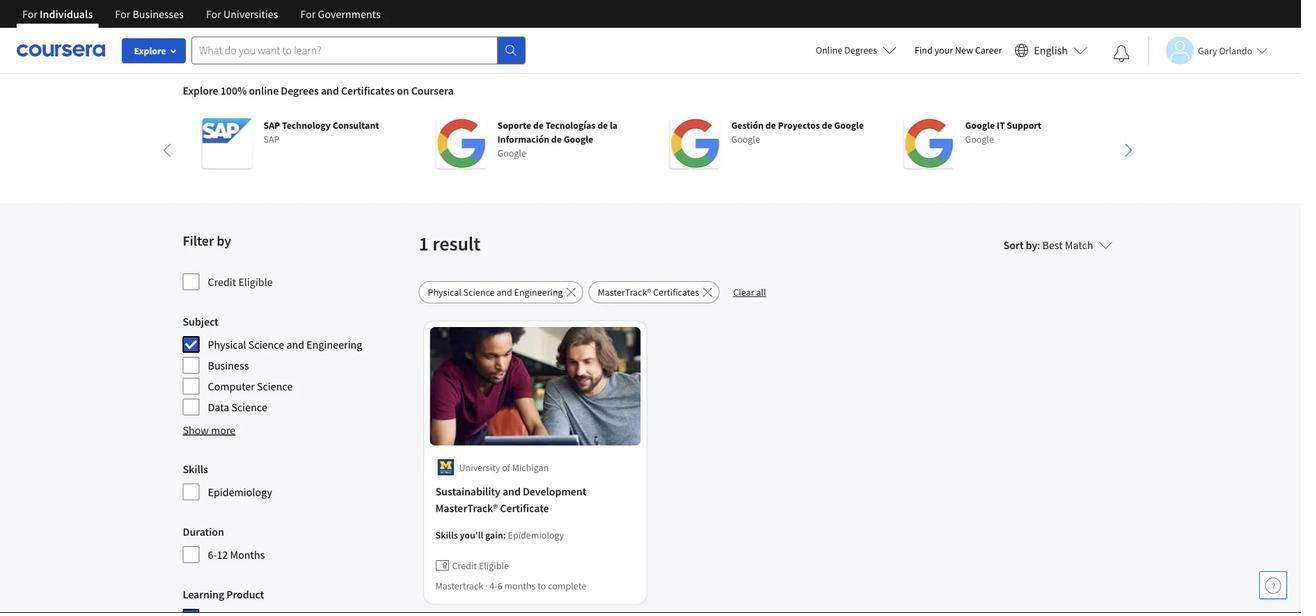 Task type: vqa. For each thing, say whether or not it's contained in the screenshot.
credits within list item
no



Task type: describe. For each thing, give the bounding box(es) containing it.
1 vertical spatial credit
[[452, 560, 477, 572]]

·
[[486, 580, 488, 592]]

1 vertical spatial degrees
[[281, 84, 319, 98]]

gary
[[1199, 44, 1218, 57]]

you'll
[[460, 529, 484, 542]]

help center image
[[1266, 577, 1282, 594]]

6-12 months
[[208, 548, 265, 562]]

find your new career link
[[908, 42, 1010, 59]]

0 vertical spatial certificates
[[341, 84, 395, 98]]

12
[[217, 548, 228, 562]]

all
[[757, 286, 767, 299]]

coursera image
[[17, 39, 105, 61]]

physical science and engineering inside subject 'group'
[[208, 338, 363, 352]]

online degrees button
[[805, 35, 908, 65]]

6
[[498, 580, 503, 592]]

soporte de tecnologías de la información de google google
[[498, 119, 618, 160]]

What do you want to learn? text field
[[192, 37, 498, 64]]

university
[[459, 461, 500, 474]]

sap image
[[202, 118, 253, 169]]

development
[[523, 485, 587, 499]]

learning product
[[183, 588, 264, 602]]

de right 'gestión' at the right top of page
[[766, 119, 777, 132]]

clear all button
[[725, 281, 775, 304]]

orlando
[[1220, 44, 1253, 57]]

1 horizontal spatial :
[[1038, 238, 1041, 252]]

and inside physical science and engineering button
[[497, 286, 513, 299]]

gary orlando button
[[1149, 37, 1269, 64]]

science up data science
[[257, 380, 293, 394]]

mastertrack® certificates
[[598, 286, 700, 299]]

online
[[816, 44, 843, 56]]

información
[[498, 133, 550, 146]]

google it support google
[[966, 119, 1042, 146]]

for for individuals
[[22, 7, 38, 21]]

months
[[230, 548, 265, 562]]

explore button
[[122, 38, 186, 63]]

skills group
[[183, 461, 411, 502]]

individuals
[[40, 7, 93, 21]]

mastertrack® certificates button
[[589, 281, 720, 304]]

sustainability and development mastertrack® certificate link
[[436, 484, 636, 517]]

mastertrack
[[436, 580, 484, 592]]

gestión de proyectos de google google
[[732, 119, 864, 146]]

governments
[[318, 7, 381, 21]]

proyectos
[[778, 119, 820, 132]]

physical inside button
[[428, 286, 462, 299]]

subject group
[[183, 313, 411, 417]]

more
[[211, 424, 236, 437]]

for individuals
[[22, 7, 93, 21]]

by for filter
[[217, 232, 231, 250]]

for for governments
[[301, 7, 316, 21]]

learning product group
[[183, 587, 411, 614]]

data science
[[208, 401, 267, 414]]

banner navigation
[[11, 0, 392, 28]]

for universities
[[206, 7, 278, 21]]

de right proyectos
[[822, 119, 833, 132]]

technology
[[282, 119, 331, 132]]

english
[[1035, 44, 1069, 57]]

find your new career
[[915, 44, 1003, 56]]

filter
[[183, 232, 214, 250]]

4-
[[490, 580, 498, 592]]

1 horizontal spatial epidemiology
[[508, 529, 565, 542]]

show more
[[183, 424, 236, 437]]

la
[[610, 119, 618, 132]]

for for businesses
[[115, 7, 130, 21]]

epidemiology inside skills group
[[208, 486, 272, 499]]

result
[[433, 232, 481, 256]]

1
[[419, 232, 429, 256]]

coursera
[[412, 84, 454, 98]]

certificate
[[500, 502, 549, 516]]

online
[[249, 84, 279, 98]]

best
[[1043, 238, 1063, 252]]

and inside sustainability and development mastertrack® certificate
[[503, 485, 521, 499]]

subject
[[183, 315, 219, 329]]

product
[[227, 588, 264, 602]]

michigan
[[513, 461, 549, 474]]

6-
[[208, 548, 217, 562]]

engineering inside button
[[515, 286, 563, 299]]

months
[[505, 580, 536, 592]]

mastertrack® inside button
[[598, 286, 652, 299]]

business
[[208, 359, 249, 373]]

0 vertical spatial credit eligible
[[208, 275, 273, 289]]

consultant
[[333, 119, 379, 132]]

businesses
[[133, 7, 184, 21]]

show more button
[[183, 422, 236, 439]]

sort
[[1004, 238, 1024, 252]]

duration
[[183, 525, 224, 539]]

science inside button
[[464, 286, 495, 299]]

show notifications image
[[1114, 45, 1131, 62]]

mastertrack® inside sustainability and development mastertrack® certificate
[[436, 502, 498, 516]]

tecnologías
[[546, 119, 596, 132]]

sap technology consultant sap
[[264, 119, 379, 146]]

de up "información"
[[533, 119, 544, 132]]

de left la
[[598, 119, 608, 132]]

clear
[[734, 286, 755, 299]]

1 result
[[419, 232, 481, 256]]

new
[[956, 44, 974, 56]]

1 vertical spatial :
[[504, 529, 506, 542]]



Task type: locate. For each thing, give the bounding box(es) containing it.
1 horizontal spatial engineering
[[515, 286, 563, 299]]

0 horizontal spatial mastertrack®
[[436, 502, 498, 516]]

0 horizontal spatial certificates
[[341, 84, 395, 98]]

None search field
[[192, 37, 526, 64]]

science
[[464, 286, 495, 299], [249, 338, 284, 352], [257, 380, 293, 394], [232, 401, 267, 414]]

degrees up technology
[[281, 84, 319, 98]]

credit down filter by at the top left of page
[[208, 275, 236, 289]]

0 horizontal spatial credit eligible
[[208, 275, 273, 289]]

0 vertical spatial physical
[[428, 286, 462, 299]]

physical inside subject 'group'
[[208, 338, 246, 352]]

explore for explore
[[134, 45, 166, 57]]

gary orlando
[[1199, 44, 1253, 57]]

1 vertical spatial mastertrack®
[[436, 502, 498, 516]]

0 horizontal spatial epidemiology
[[208, 486, 272, 499]]

1 horizontal spatial explore
[[183, 84, 218, 98]]

credit eligible
[[208, 275, 273, 289], [452, 560, 509, 572]]

1 vertical spatial explore
[[183, 84, 218, 98]]

computer
[[208, 380, 255, 394]]

sustainability and development mastertrack® certificate
[[436, 485, 587, 516]]

1 horizontal spatial credit
[[452, 560, 477, 572]]

and
[[321, 84, 339, 98], [497, 286, 513, 299], [287, 338, 304, 352], [503, 485, 521, 499]]

skills inside group
[[183, 463, 208, 476]]

1 vertical spatial physical science and engineering
[[208, 338, 363, 352]]

by for sort
[[1026, 238, 1038, 252]]

universities
[[224, 7, 278, 21]]

0 horizontal spatial skills
[[183, 463, 208, 476]]

0 horizontal spatial credit
[[208, 275, 236, 289]]

0 horizontal spatial explore
[[134, 45, 166, 57]]

engineering
[[515, 286, 563, 299], [307, 338, 363, 352]]

filter by
[[183, 232, 231, 250]]

: right you'll
[[504, 529, 506, 542]]

for governments
[[301, 7, 381, 21]]

degrees inside dropdown button
[[845, 44, 878, 56]]

university of michigan
[[459, 461, 549, 474]]

explore 100% online degrees and certificates on coursera
[[183, 84, 454, 98]]

credit eligible up ·
[[452, 560, 509, 572]]

epidemiology down the certificate
[[508, 529, 565, 542]]

to
[[538, 580, 546, 592]]

physical science and engineering down 'result'
[[428, 286, 563, 299]]

0 vertical spatial credit
[[208, 275, 236, 289]]

support
[[1008, 119, 1042, 132]]

complete
[[548, 580, 587, 592]]

explore left 100% at the top
[[183, 84, 218, 98]]

2 google image from the left
[[670, 118, 721, 169]]

google image for información
[[436, 118, 487, 169]]

for left businesses at the top of the page
[[115, 7, 130, 21]]

1 sap from the top
[[264, 119, 280, 132]]

1 horizontal spatial certificates
[[654, 286, 700, 299]]

explore for explore 100% online degrees and certificates on coursera
[[183, 84, 218, 98]]

0 vertical spatial engineering
[[515, 286, 563, 299]]

physical science and engineering up computer science
[[208, 338, 363, 352]]

1 horizontal spatial eligible
[[479, 560, 509, 572]]

for left governments at the left top of the page
[[301, 7, 316, 21]]

1 vertical spatial credit eligible
[[452, 560, 509, 572]]

sap left technology
[[264, 119, 280, 132]]

0 vertical spatial eligible
[[239, 275, 273, 289]]

0 vertical spatial skills
[[183, 463, 208, 476]]

1 vertical spatial epidemiology
[[508, 529, 565, 542]]

0 vertical spatial mastertrack®
[[598, 286, 652, 299]]

1 horizontal spatial physical science and engineering
[[428, 286, 563, 299]]

career
[[976, 44, 1003, 56]]

degrees right the online at the top
[[845, 44, 878, 56]]

it
[[997, 119, 1006, 132]]

sustainability
[[436, 485, 501, 499]]

de down tecnologías
[[552, 133, 562, 146]]

1 horizontal spatial degrees
[[845, 44, 878, 56]]

clear all
[[734, 286, 767, 299]]

credit up mastertrack at the left bottom
[[452, 560, 477, 572]]

0 horizontal spatial physical
[[208, 338, 246, 352]]

0 horizontal spatial by
[[217, 232, 231, 250]]

1 horizontal spatial google image
[[670, 118, 721, 169]]

0 horizontal spatial eligible
[[239, 275, 273, 289]]

skills left you'll
[[436, 529, 458, 542]]

:
[[1038, 238, 1041, 252], [504, 529, 506, 542]]

for left individuals
[[22, 7, 38, 21]]

google image
[[436, 118, 487, 169], [670, 118, 721, 169], [905, 118, 955, 169]]

science up business
[[249, 338, 284, 352]]

eligible
[[239, 275, 273, 289], [479, 560, 509, 572]]

1 vertical spatial eligible
[[479, 560, 509, 572]]

3 google image from the left
[[905, 118, 955, 169]]

1 horizontal spatial skills
[[436, 529, 458, 542]]

1 for from the left
[[22, 7, 38, 21]]

credit
[[208, 275, 236, 289], [452, 560, 477, 572]]

show
[[183, 424, 209, 437]]

data
[[208, 401, 229, 414]]

english button
[[1010, 28, 1094, 73]]

certificates left the clear
[[654, 286, 700, 299]]

and inside subject 'group'
[[287, 338, 304, 352]]

for businesses
[[115, 7, 184, 21]]

epidemiology up duration
[[208, 486, 272, 499]]

2 horizontal spatial google image
[[905, 118, 955, 169]]

2 sap from the top
[[264, 133, 280, 146]]

science down computer science
[[232, 401, 267, 414]]

mastertrack®
[[598, 286, 652, 299], [436, 502, 498, 516]]

duration group
[[183, 524, 411, 564]]

for for universities
[[206, 7, 221, 21]]

of
[[502, 461, 511, 474]]

physical up business
[[208, 338, 246, 352]]

1 vertical spatial sap
[[264, 133, 280, 146]]

1 vertical spatial skills
[[436, 529, 458, 542]]

0 horizontal spatial degrees
[[281, 84, 319, 98]]

1 horizontal spatial by
[[1026, 238, 1038, 252]]

0 vertical spatial :
[[1038, 238, 1041, 252]]

1 vertical spatial engineering
[[307, 338, 363, 352]]

physical science and engineering inside button
[[428, 286, 563, 299]]

skills you'll gain : epidemiology
[[436, 529, 565, 542]]

gestión
[[732, 119, 764, 132]]

gain
[[486, 529, 504, 542]]

epidemiology
[[208, 486, 272, 499], [508, 529, 565, 542]]

for left universities
[[206, 7, 221, 21]]

1 horizontal spatial physical
[[428, 286, 462, 299]]

1 horizontal spatial mastertrack®
[[598, 286, 652, 299]]

explore
[[134, 45, 166, 57], [183, 84, 218, 98]]

2 for from the left
[[115, 7, 130, 21]]

0 horizontal spatial :
[[504, 529, 506, 542]]

0 horizontal spatial physical science and engineering
[[208, 338, 363, 352]]

degrees
[[845, 44, 878, 56], [281, 84, 319, 98]]

explore inside dropdown button
[[134, 45, 166, 57]]

credit eligible down filter by at the top left of page
[[208, 275, 273, 289]]

physical down 1 result
[[428, 286, 462, 299]]

computer science
[[208, 380, 293, 394]]

0 vertical spatial epidemiology
[[208, 486, 272, 499]]

online degrees
[[816, 44, 878, 56]]

physical science and engineering button
[[419, 281, 584, 304]]

1 google image from the left
[[436, 118, 487, 169]]

0 vertical spatial physical science and engineering
[[428, 286, 563, 299]]

physical
[[428, 286, 462, 299], [208, 338, 246, 352]]

100%
[[221, 84, 247, 98]]

: left 'best'
[[1038, 238, 1041, 252]]

google image for google
[[670, 118, 721, 169]]

your
[[935, 44, 954, 56]]

0 vertical spatial sap
[[264, 119, 280, 132]]

certificates left the on
[[341, 84, 395, 98]]

by right sort
[[1026, 238, 1038, 252]]

on
[[397, 84, 409, 98]]

1 vertical spatial physical
[[208, 338, 246, 352]]

by right filter
[[217, 232, 231, 250]]

for
[[22, 7, 38, 21], [115, 7, 130, 21], [206, 7, 221, 21], [301, 7, 316, 21]]

google
[[835, 119, 864, 132], [966, 119, 996, 132], [564, 133, 594, 146], [732, 133, 761, 146], [966, 133, 995, 146], [498, 147, 527, 160]]

skills for skills you'll gain : epidemiology
[[436, 529, 458, 542]]

engineering inside subject 'group'
[[307, 338, 363, 352]]

sap right sap image
[[264, 133, 280, 146]]

certificates
[[341, 84, 395, 98], [654, 286, 700, 299]]

1 horizontal spatial credit eligible
[[452, 560, 509, 572]]

4 for from the left
[[301, 7, 316, 21]]

3 for from the left
[[206, 7, 221, 21]]

soporte
[[498, 119, 532, 132]]

match
[[1066, 238, 1094, 252]]

de
[[533, 119, 544, 132], [598, 119, 608, 132], [766, 119, 777, 132], [822, 119, 833, 132], [552, 133, 562, 146]]

0 horizontal spatial google image
[[436, 118, 487, 169]]

skills
[[183, 463, 208, 476], [436, 529, 458, 542]]

skills for skills
[[183, 463, 208, 476]]

by
[[217, 232, 231, 250], [1026, 238, 1038, 252]]

explore down for businesses
[[134, 45, 166, 57]]

sort by : best match
[[1004, 238, 1094, 252]]

certificates inside button
[[654, 286, 700, 299]]

1 vertical spatial certificates
[[654, 286, 700, 299]]

0 horizontal spatial engineering
[[307, 338, 363, 352]]

skills down show at bottom
[[183, 463, 208, 476]]

find
[[915, 44, 933, 56]]

science down 'result'
[[464, 286, 495, 299]]

mastertrack · 4-6 months to complete
[[436, 580, 587, 592]]

learning
[[183, 588, 224, 602]]

0 vertical spatial explore
[[134, 45, 166, 57]]

0 vertical spatial degrees
[[845, 44, 878, 56]]



